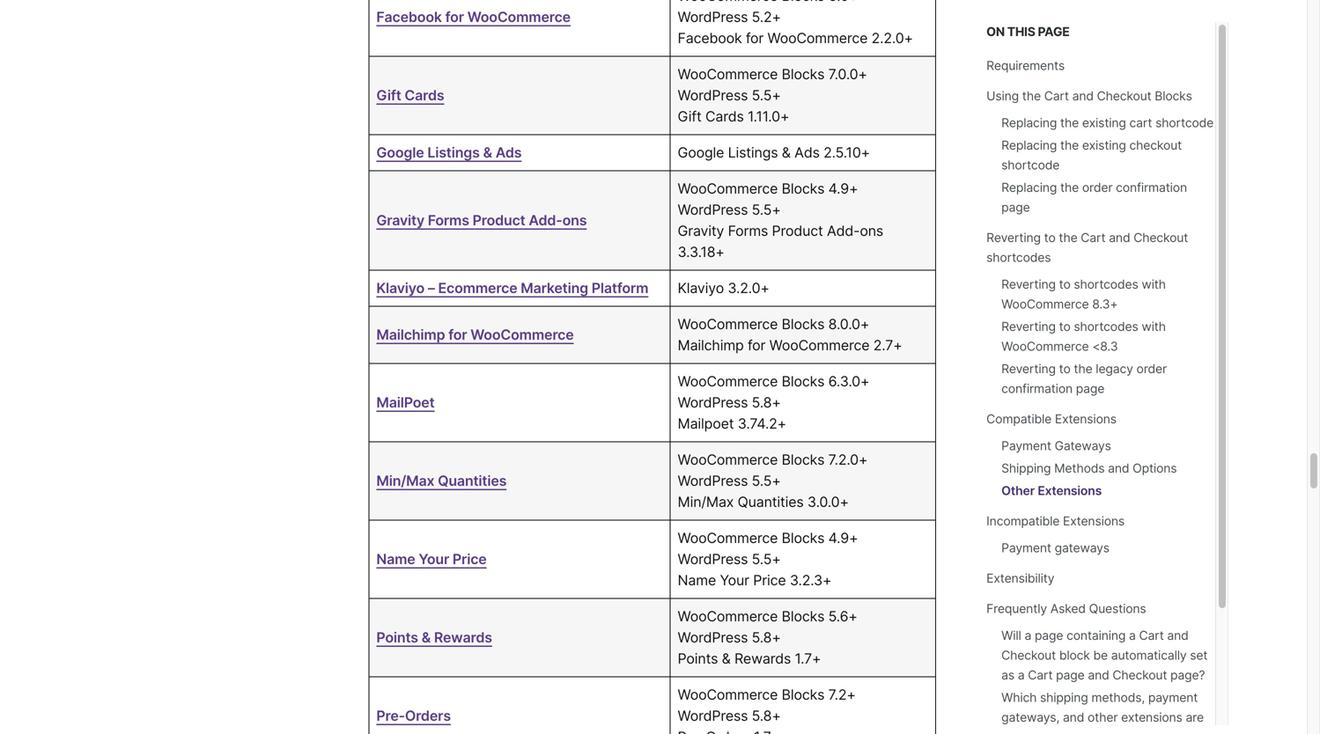 Task type: vqa. For each thing, say whether or not it's contained in the screenshot.


Task type: describe. For each thing, give the bounding box(es) containing it.
ecommerce
[[438, 280, 517, 297]]

google listings & ads link
[[376, 144, 522, 161]]

0 horizontal spatial gravity
[[376, 212, 424, 229]]

0 horizontal spatial product
[[473, 212, 525, 229]]

reverting inside reverting to the cart and checkout shortcodes
[[986, 230, 1041, 245]]

mailchimp inside woocommerce blocks 8.0.0+ mailchimp for woocommerce 2.7+
[[678, 337, 744, 354]]

facebook for woocommerce link
[[376, 8, 571, 26]]

woocommerce blocks 4.9+ wordpress 5.5+ gravity forms product add-ons 3.3.18+
[[678, 180, 883, 261]]

payment gateways
[[1001, 541, 1110, 556]]

platform
[[592, 280, 648, 297]]

blocks for woocommerce blocks 8.0.0+ mailchimp for woocommerce 2.7+
[[782, 316, 825, 333]]

5.5+ for your
[[752, 551, 781, 568]]

points & rewards
[[376, 629, 492, 646]]

marketing
[[521, 280, 588, 297]]

containing
[[1067, 628, 1126, 643]]

& up the gravity forms product add-ons link
[[483, 144, 492, 161]]

and inside reverting to the cart and checkout shortcodes
[[1109, 230, 1130, 245]]

0 vertical spatial your
[[419, 551, 449, 568]]

confirmation inside reverting to shortcodes with woocommerce 8.3+ reverting to shortcodes with woocommerce <8.3 reverting to the legacy order confirmation page
[[1001, 381, 1073, 396]]

mailchimp for woocommerce
[[376, 326, 574, 344]]

the inside reverting to the cart and checkout shortcodes
[[1059, 230, 1077, 245]]

0 vertical spatial shortcode
[[1155, 115, 1214, 130]]

your inside woocommerce blocks 4.9+ wordpress 5.5+ name your price 3.2.3+
[[720, 572, 749, 589]]

quantities inside "woocommerce blocks 7.2.0+ wordpress 5.5+ min/max quantities 3.0.0+"
[[738, 494, 804, 511]]

2 existing from the top
[[1082, 138, 1126, 153]]

will
[[1001, 628, 1021, 643]]

reverting to the cart and checkout shortcodes
[[986, 230, 1188, 265]]

blocks for woocommerce blocks 7.2.0+ wordpress 5.5+ min/max quantities 3.0.0+
[[782, 451, 825, 469]]

0 vertical spatial points
[[376, 629, 418, 646]]

reverting to shortcodes with woocommerce 8.3+ link
[[1001, 277, 1166, 312]]

1 vertical spatial shortcodes
[[1074, 277, 1138, 292]]

will a page containing a cart and checkout block be automatically set as a cart page and checkout page? which shipping methods, payment gateways, and other extensions are supported?
[[1001, 628, 1208, 734]]

to down the reverting to shortcodes with woocommerce 8.3+ link
[[1059, 319, 1071, 334]]

& up "orders"
[[422, 629, 431, 646]]

using the cart and checkout blocks
[[986, 89, 1192, 103]]

woocommerce inside 'woocommerce blocks 7.2+ wordpress 5.8+'
[[678, 687, 778, 704]]

0 vertical spatial quantities
[[438, 473, 507, 490]]

page down block at the right bottom of the page
[[1056, 668, 1085, 683]]

a right as at the bottom right of the page
[[1018, 668, 1025, 683]]

as
[[1001, 668, 1015, 683]]

wordpress for woocommerce blocks 6.3.0+ wordpress 5.8+ mailpoet 3.74.2+
[[678, 394, 748, 411]]

blocks up checkout on the right top
[[1155, 89, 1192, 103]]

compatible
[[986, 412, 1052, 427]]

0 vertical spatial gift
[[376, 87, 401, 104]]

gift cards link
[[376, 87, 444, 104]]

and up replacing the existing cart shortcode link
[[1072, 89, 1094, 103]]

woocommerce blocks 4.9+ wordpress 5.5+ name your price 3.2.3+
[[678, 530, 858, 589]]

1 with from the top
[[1142, 277, 1166, 292]]

rewards inside woocommerce blocks 5.6+ wordpress 5.8+ points & rewards 1.7+
[[734, 650, 791, 668]]

which shipping methods, payment gateways, and other extensions are supported? link
[[1001, 690, 1204, 734]]

block
[[1059, 648, 1090, 663]]

name inside woocommerce blocks 4.9+ wordpress 5.5+ name your price 3.2.3+
[[678, 572, 716, 589]]

shipping methods and options link
[[1001, 461, 1177, 476]]

gift cards
[[376, 87, 444, 104]]

facebook inside wordpress 5.2+ facebook for woocommerce 2.2.0+
[[678, 30, 742, 47]]

order inside "replacing the existing cart shortcode replacing the existing checkout shortcode replacing the order confirmation page"
[[1082, 180, 1113, 195]]

order inside reverting to shortcodes with woocommerce 8.3+ reverting to shortcodes with woocommerce <8.3 reverting to the legacy order confirmation page
[[1136, 362, 1167, 376]]

wordpress for woocommerce blocks 7.2.0+ wordpress 5.5+ min/max quantities 3.0.0+
[[678, 473, 748, 490]]

confirmation inside "replacing the existing cart shortcode replacing the existing checkout shortcode replacing the order confirmation page"
[[1116, 180, 1187, 195]]

woocommerce inside woocommerce blocks 6.3.0+ wordpress 5.8+ mailpoet 3.74.2+
[[678, 373, 778, 390]]

5.5+ for quantities
[[752, 473, 781, 490]]

ons inside 'woocommerce blocks 4.9+ wordpress 5.5+ gravity forms product add-ons 3.3.18+'
[[860, 222, 883, 240]]

pre-orders link
[[376, 708, 451, 725]]

wordpress for woocommerce blocks 4.9+ wordpress 5.5+ gravity forms product add-ons 3.3.18+
[[678, 201, 748, 218]]

checkout down will
[[1001, 648, 1056, 663]]

3.2.3+
[[790, 572, 832, 589]]

the inside reverting to shortcodes with woocommerce 8.3+ reverting to shortcodes with woocommerce <8.3 reverting to the legacy order confirmation page
[[1074, 362, 1092, 376]]

and down "be"
[[1088, 668, 1109, 683]]

to inside reverting to the cart and checkout shortcodes
[[1044, 230, 1056, 245]]

shipping
[[1001, 461, 1051, 476]]

cart up automatically
[[1139, 628, 1164, 643]]

7.2+
[[828, 687, 856, 704]]

frequently asked questions
[[986, 601, 1146, 616]]

and up automatically
[[1167, 628, 1189, 643]]

5.8+ for 3.74.2+
[[752, 394, 781, 411]]

0 horizontal spatial forms
[[428, 212, 469, 229]]

on
[[986, 24, 1005, 39]]

product inside 'woocommerce blocks 4.9+ wordpress 5.5+ gravity forms product add-ons 3.3.18+'
[[772, 222, 823, 240]]

to down reverting to shortcodes with woocommerce <8.3 link
[[1059, 362, 1071, 376]]

are
[[1186, 710, 1204, 725]]

0 horizontal spatial shortcode
[[1001, 158, 1060, 173]]

the down replacing the existing cart shortcode link
[[1060, 138, 1079, 153]]

woocommerce blocks 7.2+ wordpress 5.8+
[[678, 687, 856, 725]]

requirements link
[[986, 58, 1065, 73]]

and down the 'shipping'
[[1063, 710, 1084, 725]]

<8.3
[[1092, 339, 1118, 354]]

this
[[1007, 24, 1035, 39]]

the right using
[[1022, 89, 1041, 103]]

1.7+
[[795, 650, 821, 668]]

on this page
[[986, 24, 1070, 39]]

6.3.0+
[[828, 373, 869, 390]]

listings for google listings & ads 2.5.10+
[[728, 144, 778, 161]]

2.2.0+
[[871, 30, 913, 47]]

gateways
[[1055, 541, 1110, 556]]

woocommerce inside wordpress 5.2+ facebook for woocommerce 2.2.0+
[[767, 30, 868, 47]]

name your price link
[[376, 551, 487, 568]]

page inside reverting to shortcodes with woocommerce 8.3+ reverting to shortcodes with woocommerce <8.3 reverting to the legacy order confirmation page
[[1076, 381, 1104, 396]]

cart
[[1129, 115, 1152, 130]]

wordpress for woocommerce blocks 4.9+ wordpress 5.5+ name your price 3.2.3+
[[678, 551, 748, 568]]

reverting to shortcodes with woocommerce <8.3 link
[[1001, 319, 1166, 354]]

pre-
[[376, 708, 405, 725]]

replacing the existing cart shortcode link
[[1001, 115, 1214, 130]]

3.3.18+
[[678, 244, 725, 261]]

mailpoet
[[376, 394, 435, 411]]

wordpress 5.2+ facebook for woocommerce 2.2.0+
[[678, 8, 913, 47]]

5.2+
[[752, 8, 781, 26]]

5.6+
[[828, 608, 858, 625]]

shortcodes inside reverting to the cart and checkout shortcodes
[[986, 250, 1051, 265]]

mailpoet
[[678, 415, 734, 432]]

2.5.10+
[[823, 144, 870, 161]]

other extensions link
[[1001, 483, 1102, 498]]

klaviyo for klaviyo – ecommerce marketing platform
[[376, 280, 425, 297]]

mailchimp for woocommerce link
[[376, 326, 574, 344]]

points & rewards link
[[376, 629, 492, 646]]

blocks for woocommerce blocks 7.0.0+ wordpress 5.5+ gift cards 1.11.0+
[[782, 66, 825, 83]]

to down reverting to the cart and checkout shortcodes link
[[1059, 277, 1071, 292]]

0 horizontal spatial rewards
[[434, 629, 492, 646]]

page inside "replacing the existing cart shortcode replacing the existing checkout shortcode replacing the order confirmation page"
[[1001, 200, 1030, 215]]

2.7+
[[873, 337, 902, 354]]

woocommerce blocks 6.3.0+ wordpress 5.8+ mailpoet 3.74.2+
[[678, 373, 869, 432]]

other
[[1001, 483, 1035, 498]]

compatible extensions link
[[986, 412, 1117, 427]]

ads for google listings & ads
[[496, 144, 522, 161]]

asked
[[1050, 601, 1086, 616]]

facebook for woocommerce
[[376, 8, 571, 26]]

8.0.0+
[[828, 316, 869, 333]]

be
[[1093, 648, 1108, 663]]

requirements
[[986, 58, 1065, 73]]

8.3+
[[1092, 297, 1118, 312]]

2 replacing from the top
[[1001, 138, 1057, 153]]

0 vertical spatial min/max
[[376, 473, 434, 490]]

extensions for incompatible
[[1063, 514, 1125, 529]]

incompatible extensions
[[986, 514, 1125, 529]]

google for google listings & ads
[[376, 144, 424, 161]]

gravity forms product add-ons link
[[376, 212, 587, 229]]

other
[[1088, 710, 1118, 725]]

woocommerce blocks 8.0.0+ mailchimp for woocommerce 2.7+
[[678, 316, 902, 354]]

extensibility link
[[986, 571, 1054, 586]]

using the cart and checkout blocks link
[[986, 89, 1192, 103]]

5.8+ for &
[[752, 629, 781, 646]]

payment gateways shipping methods and options other extensions
[[1001, 439, 1177, 498]]

min/max inside "woocommerce blocks 7.2.0+ wordpress 5.5+ min/max quantities 3.0.0+"
[[678, 494, 734, 511]]



Task type: locate. For each thing, give the bounding box(es) containing it.
checkout
[[1129, 138, 1182, 153]]

forms down "google listings & ads"
[[428, 212, 469, 229]]

order down replacing the existing checkout shortcode link at the right top of page
[[1082, 180, 1113, 195]]

0 vertical spatial cards
[[405, 87, 444, 104]]

2 ads from the left
[[794, 144, 820, 161]]

google
[[376, 144, 424, 161], [678, 144, 724, 161]]

cards inside woocommerce blocks 7.0.0+ wordpress 5.5+ gift cards 1.11.0+
[[705, 108, 744, 125]]

3.74.2+
[[738, 415, 786, 432]]

1 horizontal spatial klaviyo
[[678, 280, 724, 297]]

0 vertical spatial rewards
[[434, 629, 492, 646]]

1 horizontal spatial mailchimp
[[678, 337, 744, 354]]

checkout up "cart"
[[1097, 89, 1151, 103]]

1 vertical spatial payment
[[1001, 541, 1051, 556]]

0 vertical spatial replacing
[[1001, 115, 1057, 130]]

5.5+ down the 3.74.2+
[[752, 473, 781, 490]]

1 horizontal spatial product
[[772, 222, 823, 240]]

2 with from the top
[[1142, 319, 1166, 334]]

set
[[1190, 648, 1208, 663]]

forms inside 'woocommerce blocks 4.9+ wordpress 5.5+ gravity forms product add-ons 3.3.18+'
[[728, 222, 768, 240]]

4 5.5+ from the top
[[752, 551, 781, 568]]

1.11.0+
[[748, 108, 789, 125]]

4.9+ for woocommerce blocks 4.9+ wordpress 5.5+ gravity forms product add-ons 3.3.18+
[[828, 180, 858, 197]]

payment gateways link
[[1001, 541, 1110, 556]]

1 replacing from the top
[[1001, 115, 1057, 130]]

4.9+ inside 'woocommerce blocks 4.9+ wordpress 5.5+ gravity forms product add-ons 3.3.18+'
[[828, 180, 858, 197]]

shortcodes up the reverting to shortcodes with woocommerce 8.3+ link
[[986, 250, 1051, 265]]

gateways
[[1055, 439, 1111, 454]]

2 5.5+ from the top
[[752, 201, 781, 218]]

1 horizontal spatial rewards
[[734, 650, 791, 668]]

–
[[428, 280, 435, 297]]

mailchimp down –
[[376, 326, 445, 344]]

2 vertical spatial shortcodes
[[1074, 319, 1138, 334]]

price inside woocommerce blocks 4.9+ wordpress 5.5+ name your price 3.2.3+
[[753, 572, 786, 589]]

ons up marketing
[[562, 212, 587, 229]]

gift left the "1.11.0+"
[[678, 108, 702, 125]]

google listings & ads 2.5.10+
[[678, 144, 870, 161]]

0 horizontal spatial name
[[376, 551, 415, 568]]

wordpress inside woocommerce blocks 5.6+ wordpress 5.8+ points & rewards 1.7+
[[678, 629, 748, 646]]

gateways,
[[1001, 710, 1060, 725]]

1 existing from the top
[[1082, 115, 1126, 130]]

2 vertical spatial replacing
[[1001, 180, 1057, 195]]

1 horizontal spatial facebook
[[678, 30, 742, 47]]

ads left 2.5.10+
[[794, 144, 820, 161]]

wordpress inside 'woocommerce blocks 4.9+ wordpress 5.5+ gravity forms product add-ons 3.3.18+'
[[678, 201, 748, 218]]

blocks left 7.0.0+
[[782, 66, 825, 83]]

0 vertical spatial order
[[1082, 180, 1113, 195]]

2 google from the left
[[678, 144, 724, 161]]

5.8+ inside 'woocommerce blocks 7.2+ wordpress 5.8+'
[[752, 708, 781, 725]]

1 horizontal spatial ons
[[860, 222, 883, 240]]

extensibility
[[986, 571, 1054, 586]]

incompatible
[[986, 514, 1060, 529]]

shortcodes up 8.3+
[[1074, 277, 1138, 292]]

3 wordpress from the top
[[678, 201, 748, 218]]

1 horizontal spatial shortcode
[[1155, 115, 1214, 130]]

0 horizontal spatial facebook
[[376, 8, 442, 26]]

1 klaviyo from the left
[[376, 280, 425, 297]]

blocks inside woocommerce blocks 7.0.0+ wordpress 5.5+ gift cards 1.11.0+
[[782, 66, 825, 83]]

ads up the gravity forms product add-ons link
[[496, 144, 522, 161]]

ads for google listings & ads 2.5.10+
[[794, 144, 820, 161]]

blocks for woocommerce blocks 6.3.0+ wordpress 5.8+ mailpoet 3.74.2+
[[782, 373, 825, 390]]

1 5.8+ from the top
[[752, 394, 781, 411]]

0 vertical spatial with
[[1142, 277, 1166, 292]]

3 5.8+ from the top
[[752, 708, 781, 725]]

payment for payment gateways
[[1001, 541, 1051, 556]]

5.5+ inside woocommerce blocks 7.0.0+ wordpress 5.5+ gift cards 1.11.0+
[[752, 87, 781, 104]]

order right legacy at the right of page
[[1136, 362, 1167, 376]]

1 horizontal spatial google
[[678, 144, 724, 161]]

0 vertical spatial shortcodes
[[986, 250, 1051, 265]]

facebook up woocommerce blocks 7.0.0+ wordpress 5.5+ gift cards 1.11.0+
[[678, 30, 742, 47]]

1 vertical spatial existing
[[1082, 138, 1126, 153]]

1 vertical spatial with
[[1142, 319, 1166, 334]]

facebook up gift cards
[[376, 8, 442, 26]]

0 horizontal spatial cards
[[405, 87, 444, 104]]

shortcodes up "<8.3"
[[1074, 319, 1138, 334]]

1 horizontal spatial quantities
[[738, 494, 804, 511]]

blocks down 'google listings & ads 2.5.10+'
[[782, 180, 825, 197]]

payment for payment gateways shipping methods and options other extensions
[[1001, 439, 1051, 454]]

blocks inside woocommerce blocks 6.3.0+ wordpress 5.8+ mailpoet 3.74.2+
[[782, 373, 825, 390]]

page down legacy at the right of page
[[1076, 381, 1104, 396]]

klaviyo left –
[[376, 280, 425, 297]]

a
[[1025, 628, 1031, 643], [1129, 628, 1136, 643], [1018, 668, 1025, 683]]

1 horizontal spatial cards
[[705, 108, 744, 125]]

0 horizontal spatial mailchimp
[[376, 326, 445, 344]]

1 wordpress from the top
[[678, 8, 748, 26]]

blocks inside 'woocommerce blocks 4.9+ wordpress 5.5+ gravity forms product add-ons 3.3.18+'
[[782, 180, 825, 197]]

2 listings from the left
[[728, 144, 778, 161]]

5.5+ up woocommerce blocks 5.6+ wordpress 5.8+ points & rewards 1.7+
[[752, 551, 781, 568]]

woocommerce inside "woocommerce blocks 7.2.0+ wordpress 5.5+ min/max quantities 3.0.0+"
[[678, 451, 778, 469]]

0 horizontal spatial add-
[[529, 212, 562, 229]]

your up points & rewards
[[419, 551, 449, 568]]

blocks inside woocommerce blocks 4.9+ wordpress 5.5+ name your price 3.2.3+
[[782, 530, 825, 547]]

0 horizontal spatial listings
[[427, 144, 480, 161]]

frequently
[[986, 601, 1047, 616]]

1 vertical spatial order
[[1136, 362, 1167, 376]]

and down 'replacing the order confirmation page' link
[[1109, 230, 1130, 245]]

5.5+ inside "woocommerce blocks 7.2.0+ wordpress 5.5+ min/max quantities 3.0.0+"
[[752, 473, 781, 490]]

1 horizontal spatial min/max
[[678, 494, 734, 511]]

klaviyo for klaviyo 3.2.0+
[[678, 280, 724, 297]]

listings for google listings & ads
[[427, 144, 480, 161]]

ons down 2.5.10+
[[860, 222, 883, 240]]

extensions inside payment gateways shipping methods and options other extensions
[[1038, 483, 1102, 498]]

wordpress
[[678, 8, 748, 26], [678, 87, 748, 104], [678, 201, 748, 218], [678, 394, 748, 411], [678, 473, 748, 490], [678, 551, 748, 568], [678, 629, 748, 646], [678, 708, 748, 725]]

compatible extensions
[[986, 412, 1117, 427]]

5.5+ up the "1.11.0+"
[[752, 87, 781, 104]]

0 vertical spatial 5.8+
[[752, 394, 781, 411]]

facebook
[[376, 8, 442, 26], [678, 30, 742, 47]]

confirmation up compatible extensions
[[1001, 381, 1073, 396]]

gravity forms product add-ons
[[376, 212, 587, 229]]

cart up which
[[1028, 668, 1053, 683]]

min/max down mailpoet link
[[376, 473, 434, 490]]

1 vertical spatial rewards
[[734, 650, 791, 668]]

rewards down name your price
[[434, 629, 492, 646]]

your up woocommerce blocks 5.6+ wordpress 5.8+ points & rewards 1.7+
[[720, 572, 749, 589]]

blocks inside "woocommerce blocks 7.2.0+ wordpress 5.5+ min/max quantities 3.0.0+"
[[782, 451, 825, 469]]

0 horizontal spatial points
[[376, 629, 418, 646]]

blocks for woocommerce blocks 7.2+ wordpress 5.8+
[[782, 687, 825, 704]]

gift up google listings & ads link
[[376, 87, 401, 104]]

7.0.0+
[[828, 66, 867, 83]]

woocommerce inside woocommerce blocks 5.6+ wordpress 5.8+ points & rewards 1.7+
[[678, 608, 778, 625]]

blocks left 6.3.0+
[[782, 373, 825, 390]]

1 listings from the left
[[427, 144, 480, 161]]

replacing the existing cart shortcode replacing the existing checkout shortcode replacing the order confirmation page
[[1001, 115, 1214, 215]]

cards left the "1.11.0+"
[[705, 108, 744, 125]]

0 horizontal spatial order
[[1082, 180, 1113, 195]]

1 horizontal spatial price
[[753, 572, 786, 589]]

7.2.0+
[[828, 451, 868, 469]]

woocommerce inside woocommerce blocks 7.0.0+ wordpress 5.5+ gift cards 1.11.0+
[[678, 66, 778, 83]]

to
[[1044, 230, 1056, 245], [1059, 277, 1071, 292], [1059, 319, 1071, 334], [1059, 362, 1071, 376]]

0 horizontal spatial your
[[419, 551, 449, 568]]

blocks inside woocommerce blocks 5.6+ wordpress 5.8+ points & rewards 1.7+
[[782, 608, 825, 625]]

1 horizontal spatial name
[[678, 572, 716, 589]]

6 wordpress from the top
[[678, 551, 748, 568]]

woocommerce
[[467, 8, 571, 26], [767, 30, 868, 47], [678, 66, 778, 83], [678, 180, 778, 197], [1001, 297, 1089, 312], [678, 316, 778, 333], [470, 326, 574, 344], [769, 337, 870, 354], [1001, 339, 1089, 354], [678, 373, 778, 390], [678, 451, 778, 469], [678, 530, 778, 547], [678, 608, 778, 625], [678, 687, 778, 704]]

shortcode up checkout on the right top
[[1155, 115, 1214, 130]]

blocks left the 7.2.0+
[[782, 451, 825, 469]]

rewards
[[434, 629, 492, 646], [734, 650, 791, 668]]

payment inside payment gateways shipping methods and options other extensions
[[1001, 439, 1051, 454]]

0 vertical spatial facebook
[[376, 8, 442, 26]]

0 horizontal spatial gift
[[376, 87, 401, 104]]

blocks inside 'woocommerce blocks 7.2+ wordpress 5.8+'
[[782, 687, 825, 704]]

wordpress inside "woocommerce blocks 7.2.0+ wordpress 5.5+ min/max quantities 3.0.0+"
[[678, 473, 748, 490]]

1 google from the left
[[376, 144, 424, 161]]

0 horizontal spatial price
[[453, 551, 487, 568]]

1 vertical spatial 5.8+
[[752, 629, 781, 646]]

5.8+ down woocommerce blocks 5.6+ wordpress 5.8+ points & rewards 1.7+
[[752, 708, 781, 725]]

the
[[1022, 89, 1041, 103], [1060, 115, 1079, 130], [1060, 138, 1079, 153], [1060, 180, 1079, 195], [1059, 230, 1077, 245], [1074, 362, 1092, 376]]

mailchimp
[[376, 326, 445, 344], [678, 337, 744, 354]]

0 horizontal spatial quantities
[[438, 473, 507, 490]]

cart down requirements
[[1044, 89, 1069, 103]]

wordpress inside woocommerce blocks 7.0.0+ wordpress 5.5+ gift cards 1.11.0+
[[678, 87, 748, 104]]

options
[[1133, 461, 1177, 476]]

page up reverting to the cart and checkout shortcodes link
[[1001, 200, 1030, 215]]

1 horizontal spatial listings
[[728, 144, 778, 161]]

1 vertical spatial gift
[[678, 108, 702, 125]]

8 wordpress from the top
[[678, 708, 748, 725]]

2 klaviyo from the left
[[678, 280, 724, 297]]

a right will
[[1025, 628, 1031, 643]]

gift inside woocommerce blocks 7.0.0+ wordpress 5.5+ gift cards 1.11.0+
[[678, 108, 702, 125]]

gravity up 3.3.18+
[[678, 222, 724, 240]]

extensions for compatible
[[1055, 412, 1117, 427]]

order
[[1082, 180, 1113, 195], [1136, 362, 1167, 376]]

add- up marketing
[[529, 212, 562, 229]]

1 vertical spatial replacing
[[1001, 138, 1057, 153]]

1 5.5+ from the top
[[752, 87, 781, 104]]

0 horizontal spatial ads
[[496, 144, 522, 161]]

which
[[1001, 690, 1037, 705]]

blocks for woocommerce blocks 5.6+ wordpress 5.8+ points & rewards 1.7+
[[782, 608, 825, 625]]

pre-orders
[[376, 708, 451, 725]]

mailchimp down the klaviyo 3.2.0+
[[678, 337, 744, 354]]

blocks left 8.0.0+
[[782, 316, 825, 333]]

1 vertical spatial extensions
[[1038, 483, 1102, 498]]

gravity
[[376, 212, 424, 229], [678, 222, 724, 240]]

points up 'woocommerce blocks 7.2+ wordpress 5.8+'
[[678, 650, 718, 668]]

woocommerce inside 'woocommerce blocks 4.9+ wordpress 5.5+ gravity forms product add-ons 3.3.18+'
[[678, 180, 778, 197]]

listings down gift cards link
[[427, 144, 480, 161]]

2 wordpress from the top
[[678, 87, 748, 104]]

1 vertical spatial facebook
[[678, 30, 742, 47]]

5.8+
[[752, 394, 781, 411], [752, 629, 781, 646], [752, 708, 781, 725]]

0 vertical spatial price
[[453, 551, 487, 568]]

5.5+ down 'google listings & ads 2.5.10+'
[[752, 201, 781, 218]]

woocommerce blocks 7.2.0+ wordpress 5.5+ min/max quantities 3.0.0+
[[678, 451, 868, 511]]

7 wordpress from the top
[[678, 629, 748, 646]]

for inside woocommerce blocks 8.0.0+ mailchimp for woocommerce 2.7+
[[748, 337, 766, 354]]

blocks up 3.2.3+
[[782, 530, 825, 547]]

blocks for woocommerce blocks 4.9+ wordpress 5.5+ gravity forms product add-ons 3.3.18+
[[782, 180, 825, 197]]

orders
[[405, 708, 451, 725]]

blocks down 1.7+
[[782, 687, 825, 704]]

1 vertical spatial your
[[720, 572, 749, 589]]

checkout inside reverting to the cart and checkout shortcodes
[[1134, 230, 1188, 245]]

automatically
[[1111, 648, 1187, 663]]

payment down incompatible
[[1001, 541, 1051, 556]]

1 vertical spatial min/max
[[678, 494, 734, 511]]

3.2.0+
[[728, 280, 769, 297]]

payment gateways link
[[1001, 439, 1111, 454]]

the down using the cart and checkout blocks link at the right top of the page
[[1060, 115, 1079, 130]]

points up pre-
[[376, 629, 418, 646]]

1 horizontal spatial add-
[[827, 222, 860, 240]]

google listings & ads
[[376, 144, 522, 161]]

and left options
[[1108, 461, 1129, 476]]

3 5.5+ from the top
[[752, 473, 781, 490]]

1 vertical spatial name
[[678, 572, 716, 589]]

reverting to shortcodes with woocommerce 8.3+ reverting to shortcodes with woocommerce <8.3 reverting to the legacy order confirmation page
[[1001, 277, 1167, 396]]

price left 3.2.3+
[[753, 572, 786, 589]]

1 horizontal spatial your
[[720, 572, 749, 589]]

0 horizontal spatial ons
[[562, 212, 587, 229]]

to down 'replacing the order confirmation page' link
[[1044, 230, 1056, 245]]

your
[[419, 551, 449, 568], [720, 572, 749, 589]]

wordpress inside 'woocommerce blocks 7.2+ wordpress 5.8+'
[[678, 708, 748, 725]]

add-
[[529, 212, 562, 229], [827, 222, 860, 240]]

5.8+ inside woocommerce blocks 5.6+ wordpress 5.8+ points & rewards 1.7+
[[752, 629, 781, 646]]

1 payment from the top
[[1001, 439, 1051, 454]]

1 vertical spatial confirmation
[[1001, 381, 1073, 396]]

1 horizontal spatial gift
[[678, 108, 702, 125]]

existing down replacing the existing cart shortcode link
[[1082, 138, 1126, 153]]

page down frequently asked questions
[[1035, 628, 1063, 643]]

checkout down 'replacing the order confirmation page' link
[[1134, 230, 1188, 245]]

4.9+ for woocommerce blocks 4.9+ wordpress 5.5+ name your price 3.2.3+
[[828, 530, 858, 547]]

klaviyo – ecommerce marketing platform link
[[376, 280, 648, 297]]

cart
[[1044, 89, 1069, 103], [1081, 230, 1106, 245], [1139, 628, 1164, 643], [1028, 668, 1053, 683]]

5.5+ inside woocommerce blocks 4.9+ wordpress 5.5+ name your price 3.2.3+
[[752, 551, 781, 568]]

5.5+ for forms
[[752, 201, 781, 218]]

wordpress for woocommerce blocks 7.0.0+ wordpress 5.5+ gift cards 1.11.0+
[[678, 87, 748, 104]]

wordpress inside woocommerce blocks 4.9+ wordpress 5.5+ name your price 3.2.3+
[[678, 551, 748, 568]]

0 horizontal spatial klaviyo
[[376, 280, 425, 297]]

forms up '3.2.0+'
[[728, 222, 768, 240]]

5 wordpress from the top
[[678, 473, 748, 490]]

the left legacy at the right of page
[[1074, 362, 1092, 376]]

gravity inside 'woocommerce blocks 4.9+ wordpress 5.5+ gravity forms product add-ons 3.3.18+'
[[678, 222, 724, 240]]

5.5+ inside 'woocommerce blocks 4.9+ wordpress 5.5+ gravity forms product add-ons 3.3.18+'
[[752, 201, 781, 218]]

5.8+ up the 3.74.2+
[[752, 394, 781, 411]]

1 horizontal spatial confirmation
[[1116, 180, 1187, 195]]

and
[[1072, 89, 1094, 103], [1109, 230, 1130, 245], [1108, 461, 1129, 476], [1167, 628, 1189, 643], [1088, 668, 1109, 683], [1063, 710, 1084, 725]]

replacing the order confirmation page link
[[1001, 180, 1187, 215]]

5.5+
[[752, 87, 781, 104], [752, 201, 781, 218], [752, 473, 781, 490], [752, 551, 781, 568]]

listings down the "1.11.0+"
[[728, 144, 778, 161]]

0 vertical spatial name
[[376, 551, 415, 568]]

0 vertical spatial 4.9+
[[828, 180, 858, 197]]

woocommerce blocks 7.0.0+ wordpress 5.5+ gift cards 1.11.0+
[[678, 66, 867, 125]]

wordpress for woocommerce blocks 5.6+ wordpress 5.8+ points & rewards 1.7+
[[678, 629, 748, 646]]

blocks inside woocommerce blocks 8.0.0+ mailchimp for woocommerce 2.7+
[[782, 316, 825, 333]]

min/max quantities link
[[376, 473, 507, 490]]

price down min/max quantities 'link'
[[453, 551, 487, 568]]

1 vertical spatial points
[[678, 650, 718, 668]]

google for google listings & ads 2.5.10+
[[678, 144, 724, 161]]

4 wordpress from the top
[[678, 394, 748, 411]]

page?
[[1170, 668, 1205, 683]]

page right this
[[1038, 24, 1070, 39]]

existing down using the cart and checkout blocks link at the right top of the page
[[1082, 115, 1126, 130]]

1 vertical spatial 4.9+
[[828, 530, 858, 547]]

blocks down 3.2.3+
[[782, 608, 825, 625]]

checkout down automatically
[[1113, 668, 1167, 683]]

with
[[1142, 277, 1166, 292], [1142, 319, 1166, 334]]

product down 'google listings & ads 2.5.10+'
[[772, 222, 823, 240]]

wordpress inside wordpress 5.2+ facebook for woocommerce 2.2.0+
[[678, 8, 748, 26]]

5.5+ for cards
[[752, 87, 781, 104]]

klaviyo down 3.3.18+
[[678, 280, 724, 297]]

1 vertical spatial cards
[[705, 108, 744, 125]]

min/max quantities
[[376, 473, 507, 490]]

1 horizontal spatial forms
[[728, 222, 768, 240]]

cart down 'replacing the order confirmation page' link
[[1081, 230, 1106, 245]]

5.8+ inside woocommerce blocks 6.3.0+ wordpress 5.8+ mailpoet 3.74.2+
[[752, 394, 781, 411]]

mailpoet link
[[376, 394, 435, 411]]

reverting
[[986, 230, 1041, 245], [1001, 277, 1056, 292], [1001, 319, 1056, 334], [1001, 362, 1056, 376]]

add- inside 'woocommerce blocks 4.9+ wordpress 5.5+ gravity forms product add-ons 3.3.18+'
[[827, 222, 860, 240]]

0 horizontal spatial google
[[376, 144, 424, 161]]

& up 'woocommerce blocks 7.2+ wordpress 5.8+'
[[722, 650, 731, 668]]

gravity down google listings & ads link
[[376, 212, 424, 229]]

cards up google listings & ads link
[[405, 87, 444, 104]]

1 horizontal spatial points
[[678, 650, 718, 668]]

will a page containing a cart and checkout block be automatically set as a cart page and checkout page? link
[[1001, 628, 1208, 683]]

0 horizontal spatial min/max
[[376, 473, 434, 490]]

1 horizontal spatial gravity
[[678, 222, 724, 240]]

5.8+ up 'woocommerce blocks 7.2+ wordpress 5.8+'
[[752, 629, 781, 646]]

min/max
[[376, 473, 434, 490], [678, 494, 734, 511]]

the down replacing the existing checkout shortcode link at the right top of page
[[1060, 180, 1079, 195]]

& down the "1.11.0+"
[[782, 144, 791, 161]]

min/max down mailpoet
[[678, 494, 734, 511]]

1 vertical spatial price
[[753, 572, 786, 589]]

shipping
[[1040, 690, 1088, 705]]

name your price
[[376, 551, 487, 568]]

3 replacing from the top
[[1001, 180, 1057, 195]]

blocks for woocommerce blocks 4.9+ wordpress 5.5+ name your price 3.2.3+
[[782, 530, 825, 547]]

incompatible extensions link
[[986, 514, 1125, 529]]

shortcode up 'replacing the order confirmation page' link
[[1001, 158, 1060, 173]]

frequently asked questions link
[[986, 601, 1146, 616]]

2 4.9+ from the top
[[828, 530, 858, 547]]

a up automatically
[[1129, 628, 1136, 643]]

0 horizontal spatial confirmation
[[1001, 381, 1073, 396]]

points inside woocommerce blocks 5.6+ wordpress 5.8+ points & rewards 1.7+
[[678, 650, 718, 668]]

woocommerce inside woocommerce blocks 4.9+ wordpress 5.5+ name your price 3.2.3+
[[678, 530, 778, 547]]

wordpress for woocommerce blocks 7.2+ wordpress 5.8+
[[678, 708, 748, 725]]

2 5.8+ from the top
[[752, 629, 781, 646]]

payment
[[1148, 690, 1198, 705]]

legacy
[[1096, 362, 1133, 376]]

using
[[986, 89, 1019, 103]]

4.9+ down 3.0.0+
[[828, 530, 858, 547]]

reverting to the legacy order confirmation page link
[[1001, 362, 1167, 396]]

and inside payment gateways shipping methods and options other extensions
[[1108, 461, 1129, 476]]

4.9+ inside woocommerce blocks 4.9+ wordpress 5.5+ name your price 3.2.3+
[[828, 530, 858, 547]]

wordpress inside woocommerce blocks 6.3.0+ wordpress 5.8+ mailpoet 3.74.2+
[[678, 394, 748, 411]]

2 vertical spatial extensions
[[1063, 514, 1125, 529]]

1 4.9+ from the top
[[828, 180, 858, 197]]

extensions
[[1121, 710, 1182, 725]]

product up klaviyo – ecommerce marketing platform at the left of the page
[[473, 212, 525, 229]]

1 vertical spatial quantities
[[738, 494, 804, 511]]

for inside wordpress 5.2+ facebook for woocommerce 2.2.0+
[[746, 30, 764, 47]]

payment up the shipping
[[1001, 439, 1051, 454]]

add- down 2.5.10+
[[827, 222, 860, 240]]

quantities
[[438, 473, 507, 490], [738, 494, 804, 511]]

gift
[[376, 87, 401, 104], [678, 108, 702, 125]]

& inside woocommerce blocks 5.6+ wordpress 5.8+ points & rewards 1.7+
[[722, 650, 731, 668]]

2 vertical spatial 5.8+
[[752, 708, 781, 725]]

woocommerce blocks 5.6+ wordpress 5.8+ points & rewards 1.7+
[[678, 608, 858, 668]]

1 horizontal spatial order
[[1136, 362, 1167, 376]]

listings
[[427, 144, 480, 161], [728, 144, 778, 161]]

0 vertical spatial existing
[[1082, 115, 1126, 130]]

2 payment from the top
[[1001, 541, 1051, 556]]

klaviyo
[[376, 280, 425, 297], [678, 280, 724, 297]]

1 horizontal spatial ads
[[794, 144, 820, 161]]

0 vertical spatial extensions
[[1055, 412, 1117, 427]]

4.9+ down 2.5.10+
[[828, 180, 858, 197]]

cart inside reverting to the cart and checkout shortcodes
[[1081, 230, 1106, 245]]

0 vertical spatial confirmation
[[1116, 180, 1187, 195]]

1 vertical spatial shortcode
[[1001, 158, 1060, 173]]

1 ads from the left
[[496, 144, 522, 161]]

klaviyo 3.2.0+
[[678, 280, 769, 297]]

the down 'replacing the order confirmation page' link
[[1059, 230, 1077, 245]]

confirmation down checkout on the right top
[[1116, 180, 1187, 195]]

0 vertical spatial payment
[[1001, 439, 1051, 454]]



